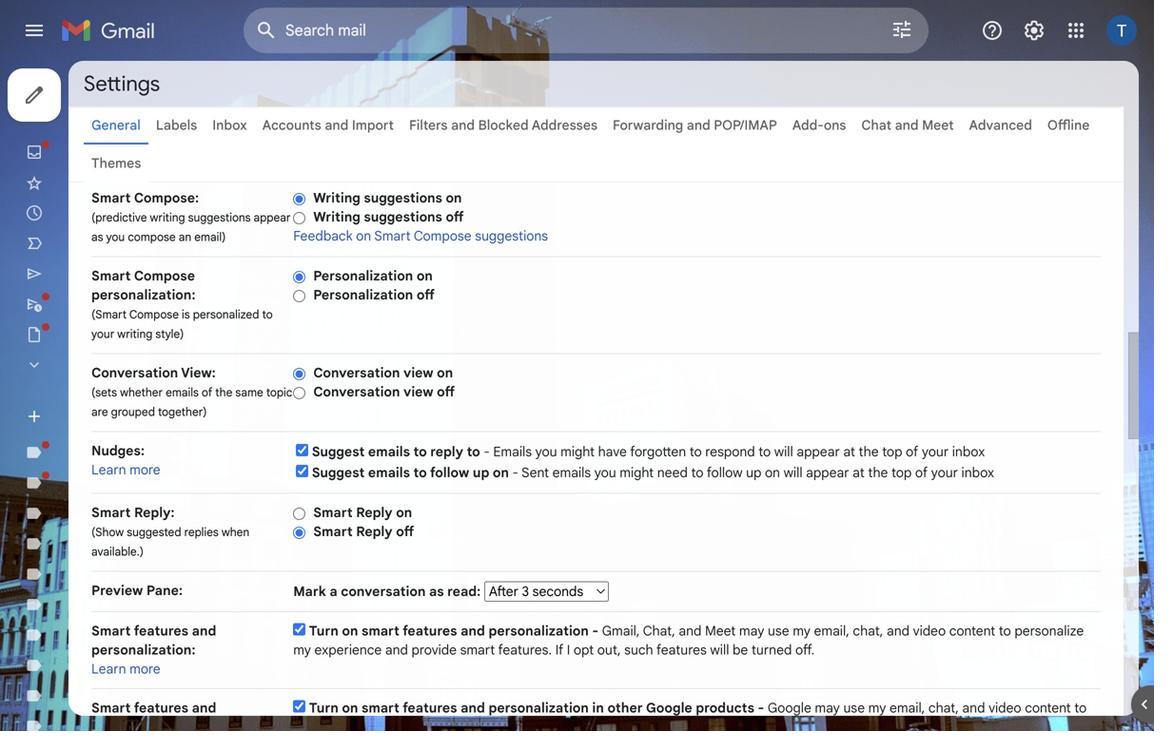 Task type: describe. For each thing, give the bounding box(es) containing it.
will inside "gmail, chat, and meet may use my email, chat, and video content to personalize my experience and provide smart features. if i opt out, such features will be turned off."
[[710, 642, 729, 659]]

Conversation view on radio
[[293, 367, 306, 381]]

features down the turn on smart features and personalization -
[[403, 700, 457, 717]]

(smart
[[91, 308, 127, 322]]

compose
[[128, 230, 176, 245]]

forwarding
[[613, 117, 684, 134]]

2 vertical spatial your
[[931, 465, 958, 482]]

email)
[[194, 230, 226, 245]]

gmail image
[[61, 11, 165, 49]]

addresses
[[532, 117, 598, 134]]

0 vertical spatial inbox
[[952, 444, 985, 461]]

1 vertical spatial inbox
[[962, 465, 995, 482]]

inbox link
[[212, 117, 247, 134]]

personalization: inside smart compose personalization: (smart compose is personalized to your writing style)
[[91, 287, 196, 304]]

general
[[91, 117, 141, 134]]

1 vertical spatial of
[[906, 444, 919, 461]]

chat and meet link
[[862, 117, 954, 134]]

2 up from the left
[[746, 465, 762, 482]]

themes
[[91, 155, 141, 172]]

offline
[[1048, 117, 1090, 134]]

gmail, chat, and meet may use my email, chat, and video content to personalize my experience and provide smart features. if i opt out, such features will be turned off.
[[293, 623, 1084, 659]]

personalization inside smart features and personalization in othe
[[91, 720, 192, 732]]

2 vertical spatial compose
[[129, 308, 179, 322]]

writing inside smart compose personalization: (smart compose is personalized to your writing style)
[[117, 327, 153, 342]]

video inside "gmail, chat, and meet may use my email, chat, and video content to personalize my experience and provide smart features. if i opt out, such features will be turned off."
[[913, 623, 946, 640]]

chat, inside 'google may use my email, chat, and video content to personalize my experience and provide smart features. if i opt out, such features will be turned off.'
[[929, 700, 959, 717]]

nudges: learn more
[[91, 443, 161, 479]]

smart for smart reply off
[[313, 524, 353, 541]]

more inside smart features and personalization: learn more
[[130, 661, 161, 678]]

off for conversation view on
[[437, 384, 455, 401]]

0 vertical spatial top
[[882, 444, 903, 461]]

conversation for conversation view off
[[313, 384, 400, 401]]

be inside 'google may use my email, chat, and video content to personalize my experience and provide smart features. if i opt out, such features will be turned off.'
[[806, 720, 821, 732]]

2 vertical spatial appear
[[806, 465, 850, 482]]

suggestions inside smart compose: (predictive writing suggestions appear as you compose an email)
[[188, 211, 251, 225]]

google inside 'google may use my email, chat, and video content to personalize my experience and provide smart features. if i opt out, such features will be turned off.'
[[768, 700, 812, 717]]

settings image
[[1023, 19, 1046, 42]]

available.)
[[91, 545, 144, 560]]

1 vertical spatial appear
[[797, 444, 840, 461]]

content inside "gmail, chat, and meet may use my email, chat, and video content to personalize my experience and provide smart features. if i opt out, such features will be turned off."
[[950, 623, 996, 640]]

forgotten
[[630, 444, 686, 461]]

use inside "gmail, chat, and meet may use my email, chat, and video content to personalize my experience and provide smart features. if i opt out, such features will be turned off."
[[768, 623, 790, 640]]

accounts and import
[[262, 117, 394, 134]]

personalized
[[193, 308, 259, 322]]

nudges:
[[91, 443, 145, 460]]

provide inside "gmail, chat, and meet may use my email, chat, and video content to personalize my experience and provide smart features. if i opt out, such features will be turned off."
[[412, 642, 457, 659]]

- left sent
[[513, 465, 519, 482]]

more inside nudges: learn more
[[130, 462, 161, 479]]

add-ons link
[[793, 117, 846, 134]]

out, inside "gmail, chat, and meet may use my email, chat, and video content to personalize my experience and provide smart features. if i opt out, such features will be turned off."
[[597, 642, 621, 659]]

1 horizontal spatial as
[[429, 584, 444, 601]]

email, inside 'google may use my email, chat, and video content to personalize my experience and provide smart features. if i opt out, such features will be turned off.'
[[890, 700, 925, 717]]

smart down writing suggestions off
[[374, 228, 411, 245]]

conversation view on
[[313, 365, 453, 382]]

reply:
[[134, 505, 175, 522]]

to inside 'google may use my email, chat, and video content to personalize my experience and provide smart features. if i opt out, such features will be turned off.'
[[1075, 700, 1087, 717]]

smart features and personalization in othe
[[91, 700, 246, 732]]

preview
[[91, 583, 143, 600]]

a
[[330, 584, 338, 601]]

and inside smart features and personalization in othe
[[192, 700, 216, 717]]

suggest for suggest emails to follow up on - sent emails you might need to follow up on will appear at the top of your inbox
[[312, 465, 365, 482]]

smart compose: (predictive writing suggestions appear as you compose an email)
[[91, 190, 291, 245]]

in inside smart features and personalization in othe
[[195, 720, 207, 732]]

1 horizontal spatial meet
[[922, 117, 954, 134]]

personalization for personalization on
[[313, 268, 413, 285]]

suggest for suggest emails to reply to - emails you might have forgotten to respond to will appear at the top of your inbox
[[312, 444, 365, 461]]

0 vertical spatial in
[[592, 700, 604, 717]]

1 vertical spatial top
[[892, 465, 912, 482]]

your inside smart compose personalization: (smart compose is personalized to your writing style)
[[91, 327, 114, 342]]

whether
[[120, 386, 163, 400]]

view for off
[[404, 384, 434, 401]]

features inside smart features and personalization in othe
[[134, 700, 188, 717]]

1 follow from the left
[[430, 465, 469, 482]]

have
[[598, 444, 627, 461]]

feedback
[[293, 228, 353, 245]]

personalization for personalization off
[[313, 287, 413, 304]]

features. inside 'google may use my email, chat, and video content to personalize my experience and provide smart features. if i opt out, such features will be turned off.'
[[571, 720, 625, 732]]

chat and meet
[[862, 117, 954, 134]]

replies
[[184, 526, 219, 540]]

off. inside "gmail, chat, and meet may use my email, chat, and video content to personalize my experience and provide smart features. if i opt out, such features will be turned off."
[[796, 642, 815, 659]]

smart reply off
[[313, 524, 414, 541]]

Smart Reply on radio
[[293, 507, 306, 521]]

pop/imap
[[714, 117, 777, 134]]

Personalization off radio
[[293, 289, 306, 303]]

accounts
[[262, 117, 321, 134]]

meet inside "gmail, chat, and meet may use my email, chat, and video content to personalize my experience and provide smart features. if i opt out, such features will be turned off."
[[705, 623, 736, 640]]

feedback on smart compose suggestions
[[293, 228, 548, 245]]

(sets
[[91, 386, 117, 400]]

0 vertical spatial at
[[844, 444, 856, 461]]

advanced
[[969, 117, 1033, 134]]

sent
[[522, 465, 549, 482]]

smart for smart compose: (predictive writing suggestions appear as you compose an email)
[[91, 190, 131, 207]]

add-
[[793, 117, 824, 134]]

learn more link for learn
[[91, 462, 161, 479]]

feedback on smart compose suggestions link
[[293, 228, 548, 245]]

advanced link
[[969, 117, 1033, 134]]

style)
[[156, 327, 184, 342]]

Writing suggestions on radio
[[293, 192, 306, 206]]

conversation view: (sets whether emails of the same topic are grouped together)
[[91, 365, 292, 420]]

are
[[91, 405, 108, 420]]

you for as
[[106, 230, 125, 245]]

content inside 'google may use my email, chat, and video content to personalize my experience and provide smart features. if i opt out, such features will be turned off.'
[[1025, 700, 1071, 717]]

offline link
[[1048, 117, 1090, 134]]

advanced search options image
[[883, 10, 921, 49]]

inbox
[[212, 117, 247, 134]]

features inside smart features and personalization: learn more
[[134, 623, 188, 640]]

1 vertical spatial compose
[[134, 268, 195, 285]]

features down read:
[[403, 623, 457, 640]]

gmail,
[[602, 623, 640, 640]]

view:
[[181, 365, 216, 382]]

read:
[[447, 584, 481, 601]]

blocked
[[478, 117, 529, 134]]

the inside conversation view: (sets whether emails of the same topic are grouped together)
[[215, 386, 233, 400]]

smart reply on
[[313, 505, 412, 522]]

turn on smart features and personalization in other google products -
[[309, 700, 768, 717]]

mark a conversation as read:
[[293, 584, 484, 601]]

if inside 'google may use my email, chat, and video content to personalize my experience and provide smart features. if i opt out, such features will be turned off.'
[[628, 720, 636, 732]]

off down personalization on
[[417, 287, 435, 304]]

(show
[[91, 526, 124, 540]]

compose:
[[134, 190, 199, 207]]

personalization for -
[[489, 623, 589, 640]]

support image
[[981, 19, 1004, 42]]

1 vertical spatial might
[[620, 465, 654, 482]]

import
[[352, 117, 394, 134]]

conversation view off
[[313, 384, 455, 401]]

i inside 'google may use my email, chat, and video content to personalize my experience and provide smart features. if i opt out, such features will be turned off.'
[[640, 720, 643, 732]]

1 vertical spatial at
[[853, 465, 865, 482]]

is
[[182, 308, 190, 322]]

mark
[[293, 584, 326, 601]]

- right products
[[758, 700, 765, 717]]

Personalization on radio
[[293, 270, 306, 284]]

an
[[179, 230, 191, 245]]

writing for writing suggestions off
[[313, 209, 361, 226]]

0 vertical spatial compose
[[414, 228, 472, 245]]

features inside 'google may use my email, chat, and video content to personalize my experience and provide smart features. if i opt out, such features will be turned off.'
[[729, 720, 780, 732]]

will inside 'google may use my email, chat, and video content to personalize my experience and provide smart features. if i opt out, such features will be turned off.'
[[783, 720, 802, 732]]

opt inside "gmail, chat, and meet may use my email, chat, and video content to personalize my experience and provide smart features. if i opt out, such features will be turned off."
[[574, 642, 594, 659]]

general link
[[91, 117, 141, 134]]

may inside "gmail, chat, and meet may use my email, chat, and video content to personalize my experience and provide smart features. if i opt out, such features will be turned off."
[[739, 623, 765, 640]]

learn inside smart features and personalization: learn more
[[91, 661, 126, 678]]

and inside smart features and personalization: learn more
[[192, 623, 216, 640]]

2 vertical spatial of
[[915, 465, 928, 482]]

emails
[[493, 444, 532, 461]]

if inside "gmail, chat, and meet may use my email, chat, and video content to personalize my experience and provide smart features. if i opt out, such features will be turned off."
[[556, 642, 564, 659]]

of inside conversation view: (sets whether emails of the same topic are grouped together)
[[202, 386, 212, 400]]

topic
[[266, 386, 292, 400]]

reply
[[430, 444, 464, 461]]

respond
[[706, 444, 755, 461]]

experience inside "gmail, chat, and meet may use my email, chat, and video content to personalize my experience and provide smart features. if i opt out, such features will be turned off."
[[315, 642, 382, 659]]

you for emails
[[535, 444, 557, 461]]

features inside "gmail, chat, and meet may use my email, chat, and video content to personalize my experience and provide smart features. if i opt out, such features will be turned off."
[[657, 642, 707, 659]]

turn for turn on smart features and personalization -
[[309, 623, 339, 640]]

labels
[[156, 117, 197, 134]]



Task type: vqa. For each thing, say whether or not it's contained in the screenshot.
(sets
yes



Task type: locate. For each thing, give the bounding box(es) containing it.
i down other
[[640, 720, 643, 732]]

off.
[[796, 642, 815, 659], [868, 720, 888, 732]]

smart inside 'google may use my email, chat, and video content to personalize my experience and provide smart features. if i opt out, such features will be turned off.'
[[533, 720, 568, 732]]

2 turn from the top
[[309, 700, 339, 717]]

writing up feedback
[[313, 209, 361, 226]]

conversation up whether
[[91, 365, 178, 382]]

0 horizontal spatial use
[[768, 623, 790, 640]]

might left the have
[[561, 444, 595, 461]]

0 vertical spatial out,
[[597, 642, 621, 659]]

such
[[624, 642, 653, 659], [697, 720, 726, 732]]

2 google from the left
[[768, 700, 812, 717]]

chat,
[[853, 623, 884, 640], [929, 700, 959, 717]]

may inside 'google may use my email, chat, and video content to personalize my experience and provide smart features. if i opt out, such features will be turned off.'
[[815, 700, 840, 717]]

0 horizontal spatial content
[[950, 623, 996, 640]]

features. up 'turn on smart features and personalization in other google products -'
[[498, 642, 552, 659]]

more up smart features and personalization in othe
[[130, 661, 161, 678]]

emails inside conversation view: (sets whether emails of the same topic are grouped together)
[[166, 386, 199, 400]]

0 vertical spatial your
[[91, 327, 114, 342]]

1 horizontal spatial may
[[815, 700, 840, 717]]

filters and blocked addresses link
[[409, 117, 598, 134]]

be
[[733, 642, 748, 659], [806, 720, 821, 732]]

None search field
[[244, 8, 929, 53]]

2 more from the top
[[130, 661, 161, 678]]

0 horizontal spatial off.
[[796, 642, 815, 659]]

2 reply from the top
[[356, 524, 393, 541]]

personalization up 'turn on smart features and personalization in other google products -'
[[489, 623, 589, 640]]

0 horizontal spatial email,
[[814, 623, 850, 640]]

personalization off
[[313, 287, 435, 304]]

1 vertical spatial more
[[130, 661, 161, 678]]

0 vertical spatial content
[[950, 623, 996, 640]]

provide down the turn on smart features and personalization -
[[412, 642, 457, 659]]

to inside smart compose personalization: (smart compose is personalized to your writing style)
[[262, 308, 273, 322]]

1 writing from the top
[[313, 190, 361, 207]]

personalization
[[489, 623, 589, 640], [489, 700, 589, 717], [91, 720, 192, 732]]

you up sent
[[535, 444, 557, 461]]

0 horizontal spatial you
[[106, 230, 125, 245]]

may
[[739, 623, 765, 640], [815, 700, 840, 717]]

1 vertical spatial video
[[989, 700, 1022, 717]]

reply for on
[[356, 505, 393, 522]]

chat,
[[643, 623, 676, 640]]

2 suggest from the top
[[312, 465, 365, 482]]

0 vertical spatial be
[[733, 642, 748, 659]]

smart reply: (show suggested replies when available.)
[[91, 505, 250, 560]]

use
[[768, 623, 790, 640], [844, 700, 865, 717]]

content
[[950, 623, 996, 640], [1025, 700, 1071, 717]]

0 horizontal spatial follow
[[430, 465, 469, 482]]

0 horizontal spatial turned
[[752, 642, 792, 659]]

grouped
[[111, 405, 155, 420]]

smart for smart reply: (show suggested replies when available.)
[[91, 505, 131, 522]]

labels link
[[156, 117, 197, 134]]

features. inside "gmail, chat, and meet may use my email, chat, and video content to personalize my experience and provide smart features. if i opt out, such features will be turned off."
[[498, 642, 552, 659]]

suggest emails to reply to - emails you might have forgotten to respond to will appear at the top of your inbox
[[312, 444, 985, 461]]

reply down smart reply on
[[356, 524, 393, 541]]

smart right smart reply off radio
[[313, 524, 353, 541]]

1 vertical spatial reply
[[356, 524, 393, 541]]

0 vertical spatial may
[[739, 623, 765, 640]]

0 vertical spatial learn more link
[[91, 462, 161, 479]]

video
[[913, 623, 946, 640], [989, 700, 1022, 717]]

personalization: up (smart
[[91, 287, 196, 304]]

settings
[[84, 70, 160, 97]]

2 vertical spatial the
[[868, 465, 888, 482]]

learn inside nudges: learn more
[[91, 462, 126, 479]]

inbox
[[952, 444, 985, 461], [962, 465, 995, 482]]

smart inside "gmail, chat, and meet may use my email, chat, and video content to personalize my experience and provide smart features. if i opt out, such features will be turned off."
[[460, 642, 495, 659]]

personalize inside "gmail, chat, and meet may use my email, chat, and video content to personalize my experience and provide smart features. if i opt out, such features will be turned off."
[[1015, 623, 1084, 640]]

i up 'turn on smart features and personalization in other google products -'
[[567, 642, 570, 659]]

compose up style) at top left
[[129, 308, 179, 322]]

1 vertical spatial personalization
[[313, 287, 413, 304]]

smart right smart reply on radio
[[313, 505, 353, 522]]

view down 'conversation view on'
[[404, 384, 434, 401]]

emails left reply
[[368, 444, 410, 461]]

0 vertical spatial turn
[[309, 623, 339, 640]]

preview pane:
[[91, 583, 183, 600]]

smart up (show
[[91, 505, 131, 522]]

0 horizontal spatial might
[[561, 444, 595, 461]]

meet right the chat,
[[705, 623, 736, 640]]

writing inside smart compose: (predictive writing suggestions appear as you compose an email)
[[150, 211, 185, 225]]

such inside "gmail, chat, and meet may use my email, chat, and video content to personalize my experience and provide smart features. if i opt out, such features will be turned off."
[[624, 642, 653, 659]]

1 horizontal spatial in
[[592, 700, 604, 717]]

1 vertical spatial experience
[[387, 720, 455, 732]]

1 vertical spatial email,
[[890, 700, 925, 717]]

1 vertical spatial writing
[[117, 327, 153, 342]]

writing down (smart
[[117, 327, 153, 342]]

off for writing suggestions on
[[446, 209, 464, 226]]

features down "pane:"
[[134, 623, 188, 640]]

chat
[[862, 117, 892, 134]]

1 vertical spatial as
[[429, 584, 444, 601]]

writing right the writing suggestions on radio
[[313, 190, 361, 207]]

0 vertical spatial use
[[768, 623, 790, 640]]

1 google from the left
[[646, 700, 693, 717]]

add-ons
[[793, 117, 846, 134]]

0 horizontal spatial out,
[[597, 642, 621, 659]]

you inside smart compose: (predictive writing suggestions appear as you compose an email)
[[106, 230, 125, 245]]

smart for smart features and personalization in othe
[[91, 700, 131, 717]]

provide inside 'google may use my email, chat, and video content to personalize my experience and provide smart features. if i opt out, such features will be turned off.'
[[484, 720, 530, 732]]

ons
[[824, 117, 846, 134]]

opt
[[574, 642, 594, 659], [647, 720, 667, 732]]

video inside 'google may use my email, chat, and video content to personalize my experience and provide smart features. if i opt out, such features will be turned off.'
[[989, 700, 1022, 717]]

conversation up conversation view off
[[313, 365, 400, 382]]

emails up smart reply on
[[368, 465, 410, 482]]

reply up smart reply off
[[356, 505, 393, 522]]

personalization: inside smart features and personalization: learn more
[[91, 642, 196, 659]]

opt inside 'google may use my email, chat, and video content to personalize my experience and provide smart features. if i opt out, such features will be turned off.'
[[647, 720, 667, 732]]

0 vertical spatial personalization
[[313, 268, 413, 285]]

conversation inside conversation view: (sets whether emails of the same topic are grouped together)
[[91, 365, 178, 382]]

features. down other
[[571, 720, 625, 732]]

search mail image
[[249, 13, 284, 48]]

0 horizontal spatial video
[[913, 623, 946, 640]]

1 learn more link from the top
[[91, 462, 161, 479]]

main menu image
[[23, 19, 46, 42]]

1 vertical spatial your
[[922, 444, 949, 461]]

1 vertical spatial turned
[[825, 720, 865, 732]]

view up conversation view off
[[404, 365, 434, 382]]

my
[[793, 623, 811, 640], [293, 642, 311, 659], [869, 700, 886, 717], [366, 720, 384, 732]]

0 vertical spatial chat,
[[853, 623, 884, 640]]

email, inside "gmail, chat, and meet may use my email, chat, and video content to personalize my experience and provide smart features. if i opt out, such features will be turned off."
[[814, 623, 850, 640]]

1 horizontal spatial personalize
[[1015, 623, 1084, 640]]

0 vertical spatial might
[[561, 444, 595, 461]]

1 horizontal spatial opt
[[647, 720, 667, 732]]

such down the gmail, at the right of the page
[[624, 642, 653, 659]]

personalization on
[[313, 268, 433, 285]]

features down smart features and personalization: learn more
[[134, 700, 188, 717]]

appear inside smart compose: (predictive writing suggestions appear as you compose an email)
[[254, 211, 291, 225]]

might down 'suggest emails to reply to - emails you might have forgotten to respond to will appear at the top of your inbox'
[[620, 465, 654, 482]]

conversation
[[91, 365, 178, 382], [313, 365, 400, 382], [313, 384, 400, 401]]

opt up 'turn on smart features and personalization in other google products -'
[[574, 642, 594, 659]]

if up 'turn on smart features and personalization in other google products -'
[[556, 642, 564, 659]]

follow down reply
[[430, 465, 469, 482]]

learn more link up smart features and personalization in othe
[[91, 661, 161, 678]]

- left emails at the bottom of the page
[[484, 444, 490, 461]]

compose down compose
[[134, 268, 195, 285]]

if
[[556, 642, 564, 659], [628, 720, 636, 732]]

on
[[446, 190, 462, 207], [356, 228, 371, 245], [417, 268, 433, 285], [437, 365, 453, 382], [493, 465, 509, 482], [765, 465, 780, 482], [396, 505, 412, 522], [342, 623, 358, 640], [342, 700, 358, 717]]

-
[[484, 444, 490, 461], [513, 465, 519, 482], [592, 623, 599, 640], [758, 700, 765, 717]]

learn more link for features
[[91, 661, 161, 678]]

smart inside smart features and personalization: learn more
[[91, 623, 131, 640]]

themes link
[[91, 155, 141, 172]]

2 follow from the left
[[707, 465, 743, 482]]

1 learn from the top
[[91, 462, 126, 479]]

writing suggestions off
[[313, 209, 464, 226]]

navigation
[[0, 61, 228, 732]]

1 horizontal spatial follow
[[707, 465, 743, 482]]

turned
[[752, 642, 792, 659], [825, 720, 865, 732]]

personalization down smart features and personalization: learn more
[[91, 720, 192, 732]]

smart for smart compose personalization: (smart compose is personalized to your writing style)
[[91, 268, 131, 285]]

emails right sent
[[553, 465, 591, 482]]

conversation for conversation view: (sets whether emails of the same topic are grouped together)
[[91, 365, 178, 382]]

such inside 'google may use my email, chat, and video content to personalize my experience and provide smart features. if i opt out, such features will be turned off.'
[[697, 720, 726, 732]]

be inside "gmail, chat, and meet may use my email, chat, and video content to personalize my experience and provide smart features. if i opt out, such features will be turned off."
[[733, 642, 748, 659]]

1 vertical spatial if
[[628, 720, 636, 732]]

2 writing from the top
[[313, 209, 361, 226]]

filters and blocked addresses
[[409, 117, 598, 134]]

0 horizontal spatial google
[[646, 700, 693, 717]]

reply for off
[[356, 524, 393, 541]]

1 suggest from the top
[[312, 444, 365, 461]]

need
[[657, 465, 688, 482]]

appear
[[254, 211, 291, 225], [797, 444, 840, 461], [806, 465, 850, 482]]

will
[[774, 444, 794, 461], [784, 465, 803, 482], [710, 642, 729, 659], [783, 720, 802, 732]]

personalization up 'personalization off'
[[313, 268, 413, 285]]

as inside smart compose: (predictive writing suggestions appear as you compose an email)
[[91, 230, 103, 245]]

you down (predictive
[[106, 230, 125, 245]]

0 vertical spatial opt
[[574, 642, 594, 659]]

use inside 'google may use my email, chat, and video content to personalize my experience and provide smart features. if i opt out, such features will be turned off.'
[[844, 700, 865, 717]]

suggest emails to follow up on - sent emails you might need to follow up on will appear at the top of your inbox
[[312, 465, 995, 482]]

1 vertical spatial may
[[815, 700, 840, 717]]

2 learn more link from the top
[[91, 661, 161, 678]]

- left the gmail, at the right of the page
[[592, 623, 599, 640]]

smart for smart features and personalization: learn more
[[91, 623, 131, 640]]

1 vertical spatial out,
[[670, 720, 694, 732]]

1 vertical spatial personalization
[[489, 700, 589, 717]]

google right products
[[768, 700, 812, 717]]

conversation
[[341, 584, 426, 601]]

suggested
[[127, 526, 181, 540]]

as left read:
[[429, 584, 444, 601]]

1 turn from the top
[[309, 623, 339, 640]]

follow down respond
[[707, 465, 743, 482]]

smart
[[91, 190, 131, 207], [374, 228, 411, 245], [91, 268, 131, 285], [91, 505, 131, 522], [313, 505, 353, 522], [313, 524, 353, 541], [91, 623, 131, 640], [91, 700, 131, 717]]

view for on
[[404, 365, 434, 382]]

Smart Reply off radio
[[293, 526, 306, 540]]

features
[[134, 623, 188, 640], [403, 623, 457, 640], [657, 642, 707, 659], [134, 700, 188, 717], [403, 700, 457, 717], [729, 720, 780, 732]]

personalization left other
[[489, 700, 589, 717]]

1 horizontal spatial provide
[[484, 720, 530, 732]]

1 view from the top
[[404, 365, 434, 382]]

0 vertical spatial of
[[202, 386, 212, 400]]

suggest
[[312, 444, 365, 461], [312, 465, 365, 482]]

other
[[608, 700, 643, 717]]

1 vertical spatial suggest
[[312, 465, 365, 482]]

personalization: down preview pane:
[[91, 642, 196, 659]]

0 horizontal spatial be
[[733, 642, 748, 659]]

off up "feedback on smart compose suggestions" link
[[446, 209, 464, 226]]

same
[[235, 386, 263, 400]]

1 horizontal spatial google
[[768, 700, 812, 717]]

2 view from the top
[[404, 384, 434, 401]]

1 horizontal spatial i
[[640, 720, 643, 732]]

None checkbox
[[296, 444, 309, 457], [296, 465, 309, 478], [293, 624, 306, 636], [296, 444, 309, 457], [296, 465, 309, 478], [293, 624, 306, 636]]

out, down the gmail, at the right of the page
[[597, 642, 621, 659]]

None checkbox
[[293, 701, 306, 713]]

google
[[646, 700, 693, 717], [768, 700, 812, 717]]

off up reply
[[437, 384, 455, 401]]

google may use my email, chat, and video content to personalize my experience and provide smart features. if i opt out, such features will be turned off.
[[293, 700, 1087, 732]]

to inside "gmail, chat, and meet may use my email, chat, and video content to personalize my experience and provide smart features. if i opt out, such features will be turned off."
[[999, 623, 1011, 640]]

1 vertical spatial chat,
[[929, 700, 959, 717]]

1 vertical spatial learn
[[91, 661, 126, 678]]

forwarding and pop/imap link
[[613, 117, 777, 134]]

0 horizontal spatial provide
[[412, 642, 457, 659]]

learn more link down the 'nudges:'
[[91, 462, 161, 479]]

top
[[882, 444, 903, 461], [892, 465, 912, 482]]

1 more from the top
[[130, 462, 161, 479]]

turned inside 'google may use my email, chat, and video content to personalize my experience and provide smart features. if i opt out, such features will be turned off.'
[[825, 720, 865, 732]]

experience
[[315, 642, 382, 659], [387, 720, 455, 732]]

provide
[[412, 642, 457, 659], [484, 720, 530, 732]]

as down (predictive
[[91, 230, 103, 245]]

as
[[91, 230, 103, 245], [429, 584, 444, 601]]

2 personalization: from the top
[[91, 642, 196, 659]]

1 horizontal spatial experience
[[387, 720, 455, 732]]

0 horizontal spatial chat,
[[853, 623, 884, 640]]

1 vertical spatial use
[[844, 700, 865, 717]]

learn up smart features and personalization in othe
[[91, 661, 126, 678]]

0 vertical spatial email,
[[814, 623, 850, 640]]

provide down 'turn on smart features and personalization in other google products -'
[[484, 720, 530, 732]]

when
[[222, 526, 250, 540]]

off. inside 'google may use my email, chat, and video content to personalize my experience and provide smart features. if i opt out, such features will be turned off.'
[[868, 720, 888, 732]]

in down smart features and personalization: learn more
[[195, 720, 207, 732]]

chat, inside "gmail, chat, and meet may use my email, chat, and video content to personalize my experience and provide smart features. if i opt out, such features will be turned off."
[[853, 623, 884, 640]]

together)
[[158, 405, 207, 420]]

smart up (predictive
[[91, 190, 131, 207]]

0 vertical spatial suggest
[[312, 444, 365, 461]]

products
[[696, 700, 755, 717]]

1 vertical spatial turn
[[309, 700, 339, 717]]

opt down "gmail, chat, and meet may use my email, chat, and video content to personalize my experience and provide smart features. if i opt out, such features will be turned off."
[[647, 720, 667, 732]]

writing down compose:
[[150, 211, 185, 225]]

turn for turn on smart features and personalization in other google products -
[[309, 700, 339, 717]]

1 personalization from the top
[[313, 268, 413, 285]]

personalization down personalization on
[[313, 287, 413, 304]]

personalize inside 'google may use my email, chat, and video content to personalize my experience and provide smart features. if i opt out, such features will be turned off.'
[[293, 720, 363, 732]]

experience inside 'google may use my email, chat, and video content to personalize my experience and provide smart features. if i opt out, such features will be turned off.'
[[387, 720, 455, 732]]

turned inside "gmail, chat, and meet may use my email, chat, and video content to personalize my experience and provide smart features. if i opt out, such features will be turned off."
[[752, 642, 792, 659]]

features down products
[[729, 720, 780, 732]]

smart inside smart reply: (show suggested replies when available.)
[[91, 505, 131, 522]]

0 vertical spatial turned
[[752, 642, 792, 659]]

in
[[592, 700, 604, 717], [195, 720, 207, 732]]

smart inside smart features and personalization in othe
[[91, 700, 131, 717]]

more down the 'nudges:'
[[130, 462, 161, 479]]

2 personalization from the top
[[313, 287, 413, 304]]

0 vertical spatial more
[[130, 462, 161, 479]]

turn on smart features and personalization -
[[309, 623, 602, 640]]

1 horizontal spatial out,
[[670, 720, 694, 732]]

(predictive
[[91, 211, 147, 225]]

learn down the 'nudges:'
[[91, 462, 126, 479]]

smart up (smart
[[91, 268, 131, 285]]

1 vertical spatial personalize
[[293, 720, 363, 732]]

1 horizontal spatial be
[[806, 720, 821, 732]]

1 vertical spatial features.
[[571, 720, 625, 732]]

conversation down 'conversation view on'
[[313, 384, 400, 401]]

0 vertical spatial i
[[567, 642, 570, 659]]

smart compose personalization: (smart compose is personalized to your writing style)
[[91, 268, 273, 342]]

1 horizontal spatial turned
[[825, 720, 865, 732]]

pane:
[[146, 583, 183, 600]]

smart down smart features and personalization: learn more
[[91, 700, 131, 717]]

smart inside smart compose: (predictive writing suggestions appear as you compose an email)
[[91, 190, 131, 207]]

0 vertical spatial off.
[[796, 642, 815, 659]]

2 horizontal spatial you
[[595, 465, 616, 482]]

1 horizontal spatial email,
[[890, 700, 925, 717]]

up left sent
[[473, 465, 490, 482]]

0 vertical spatial the
[[215, 386, 233, 400]]

Search mail text field
[[286, 21, 838, 40]]

writing suggestions on
[[313, 190, 462, 207]]

writing for writing suggestions on
[[313, 190, 361, 207]]

out, down "gmail, chat, and meet may use my email, chat, and video content to personalize my experience and provide smart features. if i opt out, such features will be turned off."
[[670, 720, 694, 732]]

0 vertical spatial personalization:
[[91, 287, 196, 304]]

off for smart reply on
[[396, 524, 414, 541]]

1 horizontal spatial up
[[746, 465, 762, 482]]

1 vertical spatial i
[[640, 720, 643, 732]]

forwarding and pop/imap
[[613, 117, 777, 134]]

your
[[91, 327, 114, 342], [922, 444, 949, 461], [931, 465, 958, 482]]

1 up from the left
[[473, 465, 490, 482]]

you down the have
[[595, 465, 616, 482]]

0 vertical spatial video
[[913, 623, 946, 640]]

off down smart reply on
[[396, 524, 414, 541]]

emails up together) on the left of the page
[[166, 386, 199, 400]]

1 horizontal spatial if
[[628, 720, 636, 732]]

features down the chat,
[[657, 642, 707, 659]]

1 vertical spatial the
[[859, 444, 879, 461]]

turn
[[309, 623, 339, 640], [309, 700, 339, 717]]

writing
[[150, 211, 185, 225], [117, 327, 153, 342]]

Conversation view off radio
[[293, 386, 306, 401]]

smart down preview
[[91, 623, 131, 640]]

0 vertical spatial personalization
[[489, 623, 589, 640]]

compose down writing suggestions off
[[414, 228, 472, 245]]

off
[[446, 209, 464, 226], [417, 287, 435, 304], [437, 384, 455, 401], [396, 524, 414, 541]]

personalization:
[[91, 287, 196, 304], [91, 642, 196, 659]]

2 vertical spatial you
[[595, 465, 616, 482]]

smart features and personalization: learn more
[[91, 623, 216, 678]]

0 horizontal spatial in
[[195, 720, 207, 732]]

personalization for in
[[489, 700, 589, 717]]

you
[[106, 230, 125, 245], [535, 444, 557, 461], [595, 465, 616, 482]]

1 reply from the top
[[356, 505, 393, 522]]

i inside "gmail, chat, and meet may use my email, chat, and video content to personalize my experience and provide smart features. if i opt out, such features will be turned off."
[[567, 642, 570, 659]]

filters
[[409, 117, 448, 134]]

0 horizontal spatial up
[[473, 465, 490, 482]]

reply
[[356, 505, 393, 522], [356, 524, 393, 541]]

1 vertical spatial personalization:
[[91, 642, 196, 659]]

0 horizontal spatial meet
[[705, 623, 736, 640]]

if down other
[[628, 720, 636, 732]]

google right other
[[646, 700, 693, 717]]

smart inside smart compose personalization: (smart compose is personalized to your writing style)
[[91, 268, 131, 285]]

1 vertical spatial be
[[806, 720, 821, 732]]

smart for smart reply on
[[313, 505, 353, 522]]

1 vertical spatial opt
[[647, 720, 667, 732]]

0 horizontal spatial as
[[91, 230, 103, 245]]

2 learn from the top
[[91, 661, 126, 678]]

accounts and import link
[[262, 117, 394, 134]]

1 horizontal spatial chat,
[[929, 700, 959, 717]]

1 horizontal spatial use
[[844, 700, 865, 717]]

0 vertical spatial experience
[[315, 642, 382, 659]]

meet right 'chat'
[[922, 117, 954, 134]]

1 vertical spatial content
[[1025, 700, 1071, 717]]

1 horizontal spatial such
[[697, 720, 726, 732]]

Writing suggestions off radio
[[293, 211, 306, 225]]

in left other
[[592, 700, 604, 717]]

such down products
[[697, 720, 726, 732]]

0 horizontal spatial features.
[[498, 642, 552, 659]]

conversation for conversation view on
[[313, 365, 400, 382]]

1 personalization: from the top
[[91, 287, 196, 304]]

0 vertical spatial such
[[624, 642, 653, 659]]

out, inside 'google may use my email, chat, and video content to personalize my experience and provide smart features. if i opt out, such features will be turned off.'
[[670, 720, 694, 732]]

0 vertical spatial as
[[91, 230, 103, 245]]

up down respond
[[746, 465, 762, 482]]



